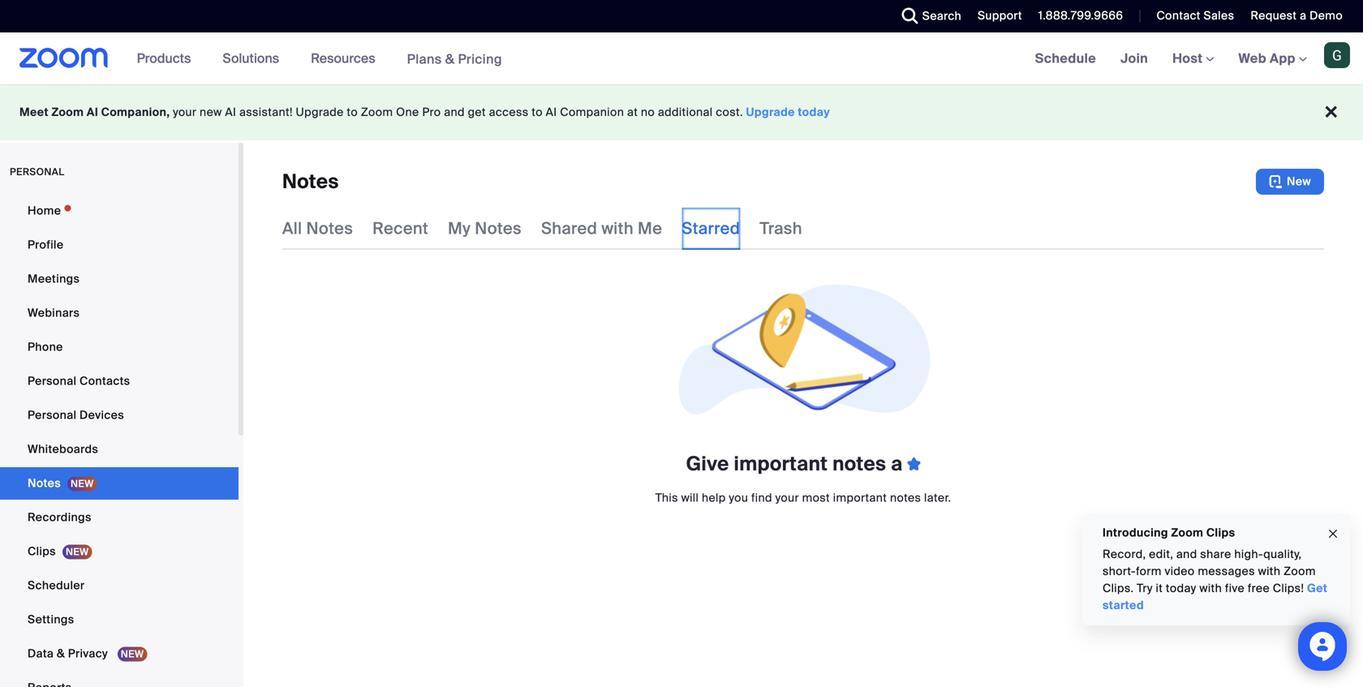 Task type: describe. For each thing, give the bounding box(es) containing it.
request
[[1251, 8, 1298, 23]]

plans
[[407, 51, 442, 68]]

companion
[[560, 105, 624, 120]]

most
[[802, 491, 830, 506]]

clips.
[[1103, 581, 1134, 596]]

scheduler
[[28, 578, 85, 593]]

my notes
[[448, 218, 522, 239]]

edit,
[[1150, 547, 1174, 562]]

products
[[137, 50, 191, 67]]

request a demo
[[1251, 8, 1343, 23]]

assistant!
[[239, 105, 293, 120]]

1 horizontal spatial clips
[[1207, 526, 1236, 541]]

zoom logo image
[[19, 48, 108, 68]]

tabs of all notes page tab list
[[282, 208, 803, 250]]

me
[[638, 218, 663, 239]]

app
[[1270, 50, 1296, 67]]

0 horizontal spatial important
[[734, 452, 828, 477]]

close image
[[1327, 525, 1340, 544]]

plans & pricing
[[407, 51, 502, 68]]

clips!
[[1273, 581, 1305, 596]]

later.
[[925, 491, 952, 506]]

phone
[[28, 340, 63, 355]]

personal contacts
[[28, 374, 130, 389]]

record,
[[1103, 547, 1147, 562]]

shared
[[541, 218, 598, 239]]

solutions button
[[223, 32, 287, 84]]

devices
[[80, 408, 124, 423]]

settings link
[[0, 604, 239, 636]]

schedule
[[1036, 50, 1097, 67]]

1 horizontal spatial your
[[776, 491, 799, 506]]

& for plans
[[445, 51, 455, 68]]

resources button
[[311, 32, 383, 84]]

clips inside personal menu menu
[[28, 544, 56, 559]]

data
[[28, 647, 54, 662]]

this
[[656, 491, 679, 506]]

whiteboards
[[28, 442, 98, 457]]

scheduler link
[[0, 570, 239, 602]]

meet zoom ai companion, footer
[[0, 84, 1364, 140]]

get
[[468, 105, 486, 120]]

introducing zoom clips
[[1103, 526, 1236, 541]]

products button
[[137, 32, 198, 84]]

2 to from the left
[[532, 105, 543, 120]]

get
[[1308, 581, 1328, 596]]

join link
[[1109, 32, 1161, 84]]

profile link
[[0, 229, 239, 261]]

additional
[[658, 105, 713, 120]]

contact
[[1157, 8, 1201, 23]]

get started
[[1103, 581, 1328, 613]]

resources
[[311, 50, 376, 67]]

record, edit, and share high-quality, short-form video messages with zoom clips. try it today with five free clips!
[[1103, 547, 1317, 596]]

cost.
[[716, 105, 743, 120]]

today inside the record, edit, and share high-quality, short-form video messages with zoom clips. try it today with five free clips!
[[1166, 581, 1197, 596]]

all notes
[[282, 218, 353, 239]]

phone link
[[0, 331, 239, 364]]

sales
[[1204, 8, 1235, 23]]

pro
[[422, 105, 441, 120]]

host
[[1173, 50, 1207, 67]]

& for data
[[57, 647, 65, 662]]

meetings navigation
[[1023, 32, 1364, 86]]

notes up all notes
[[282, 169, 339, 194]]

my
[[448, 218, 471, 239]]

give
[[686, 452, 729, 477]]

pricing
[[458, 51, 502, 68]]

get started link
[[1103, 581, 1328, 613]]

contact sales
[[1157, 8, 1235, 23]]

and inside meet zoom ai companion, footer
[[444, 105, 465, 120]]

new button
[[1257, 169, 1325, 195]]

personal for personal devices
[[28, 408, 77, 423]]

web app
[[1239, 50, 1296, 67]]

whiteboards link
[[0, 433, 239, 466]]

one
[[396, 105, 419, 120]]

product information navigation
[[125, 32, 515, 86]]

1 horizontal spatial important
[[833, 491, 887, 506]]

all
[[282, 218, 302, 239]]

schedule link
[[1023, 32, 1109, 84]]

find
[[752, 491, 773, 506]]

profile picture image
[[1325, 42, 1351, 68]]

and inside the record, edit, and share high-quality, short-form video messages with zoom clips. try it today with five free clips!
[[1177, 547, 1198, 562]]

host button
[[1173, 50, 1215, 67]]

home link
[[0, 195, 239, 227]]

0 horizontal spatial a
[[891, 452, 903, 477]]

web
[[1239, 50, 1267, 67]]

1.888.799.9666
[[1039, 8, 1124, 23]]

join
[[1121, 50, 1149, 67]]

1 to from the left
[[347, 105, 358, 120]]

today inside meet zoom ai companion, footer
[[798, 105, 830, 120]]

trash
[[760, 218, 803, 239]]

1 horizontal spatial a
[[1301, 8, 1307, 23]]

give important notes a
[[686, 452, 908, 477]]

recordings
[[28, 510, 92, 525]]

will
[[682, 491, 699, 506]]



Task type: locate. For each thing, give the bounding box(es) containing it.
quality,
[[1264, 547, 1302, 562]]

&
[[445, 51, 455, 68], [57, 647, 65, 662]]

1 horizontal spatial and
[[1177, 547, 1198, 562]]

notes up recordings
[[28, 476, 61, 491]]

0 vertical spatial a
[[1301, 8, 1307, 23]]

0 vertical spatial notes
[[833, 452, 887, 477]]

support
[[978, 8, 1023, 23]]

0 horizontal spatial to
[[347, 105, 358, 120]]

1 horizontal spatial notes
[[890, 491, 922, 506]]

ai left companion,
[[87, 105, 98, 120]]

meet zoom ai companion, your new ai assistant! upgrade to zoom one pro and get access to ai companion at no additional cost. upgrade today
[[19, 105, 830, 120]]

settings
[[28, 612, 74, 627]]

0 horizontal spatial &
[[57, 647, 65, 662]]

recent
[[373, 218, 429, 239]]

& inside personal menu menu
[[57, 647, 65, 662]]

personal devices
[[28, 408, 124, 423]]

share
[[1201, 547, 1232, 562]]

your left new
[[173, 105, 197, 120]]

1 ai from the left
[[87, 105, 98, 120]]

personal up the whiteboards
[[28, 408, 77, 423]]

zoom right meet in the top of the page
[[52, 105, 84, 120]]

to down resources dropdown button
[[347, 105, 358, 120]]

to right access
[[532, 105, 543, 120]]

1 vertical spatial and
[[1177, 547, 1198, 562]]

introducing
[[1103, 526, 1169, 541]]

with inside tabs of all notes page tab list
[[602, 218, 634, 239]]

2 horizontal spatial ai
[[546, 105, 557, 120]]

recordings link
[[0, 502, 239, 534]]

started
[[1103, 598, 1145, 613]]

1 horizontal spatial upgrade
[[746, 105, 795, 120]]

2 personal from the top
[[28, 408, 77, 423]]

your right find
[[776, 491, 799, 506]]

personal
[[28, 374, 77, 389], [28, 408, 77, 423]]

notes link
[[0, 468, 239, 500]]

0 horizontal spatial clips
[[28, 544, 56, 559]]

1 horizontal spatial with
[[1200, 581, 1223, 596]]

0 vertical spatial clips
[[1207, 526, 1236, 541]]

search
[[923, 9, 962, 24]]

support link
[[966, 0, 1027, 32], [978, 8, 1023, 23]]

& right data
[[57, 647, 65, 662]]

high-
[[1235, 547, 1264, 562]]

help
[[702, 491, 726, 506]]

with
[[602, 218, 634, 239], [1259, 564, 1281, 579], [1200, 581, 1223, 596]]

1 vertical spatial today
[[1166, 581, 1197, 596]]

zoom inside the record, edit, and share high-quality, short-form video messages with zoom clips. try it today with five free clips!
[[1284, 564, 1317, 579]]

1.888.799.9666 button
[[1027, 0, 1128, 32], [1039, 8, 1124, 23]]

notes up this will help you find your most important notes later.
[[833, 452, 887, 477]]

2 horizontal spatial with
[[1259, 564, 1281, 579]]

0 vertical spatial personal
[[28, 374, 77, 389]]

demo
[[1310, 8, 1343, 23]]

contact sales link
[[1145, 0, 1239, 32], [1157, 8, 1235, 23]]

notes left later.
[[890, 491, 922, 506]]

0 horizontal spatial and
[[444, 105, 465, 120]]

& inside "product information" navigation
[[445, 51, 455, 68]]

0 horizontal spatial today
[[798, 105, 830, 120]]

request a demo link
[[1239, 0, 1364, 32], [1251, 8, 1343, 23]]

and up the video
[[1177, 547, 1198, 562]]

1 vertical spatial important
[[833, 491, 887, 506]]

notes
[[282, 169, 339, 194], [306, 218, 353, 239], [475, 218, 522, 239], [28, 476, 61, 491]]

0 horizontal spatial with
[[602, 218, 634, 239]]

clips up share
[[1207, 526, 1236, 541]]

webinars link
[[0, 297, 239, 330]]

upgrade today link
[[746, 105, 830, 120]]

notes
[[833, 452, 887, 477], [890, 491, 922, 506]]

1 vertical spatial &
[[57, 647, 65, 662]]

data & privacy link
[[0, 638, 239, 671]]

important right most
[[833, 491, 887, 506]]

access
[[489, 105, 529, 120]]

shared with me
[[541, 218, 663, 239]]

upgrade
[[296, 105, 344, 120], [746, 105, 795, 120]]

with left me
[[602, 218, 634, 239]]

it
[[1156, 581, 1163, 596]]

clips up scheduler
[[28, 544, 56, 559]]

0 vertical spatial important
[[734, 452, 828, 477]]

personal for personal contacts
[[28, 374, 77, 389]]

important up find
[[734, 452, 828, 477]]

1 vertical spatial with
[[1259, 564, 1281, 579]]

& right plans
[[445, 51, 455, 68]]

this will help you find your most important notes later.
[[656, 491, 952, 506]]

messages
[[1198, 564, 1256, 579]]

1 personal from the top
[[28, 374, 77, 389]]

important
[[734, 452, 828, 477], [833, 491, 887, 506]]

notes right the my at the left top of page
[[475, 218, 522, 239]]

five
[[1226, 581, 1245, 596]]

meet
[[19, 105, 49, 120]]

search button
[[890, 0, 966, 32]]

ai left companion
[[546, 105, 557, 120]]

webinars
[[28, 306, 80, 321]]

you
[[729, 491, 749, 506]]

zoom up edit,
[[1172, 526, 1204, 541]]

personal
[[10, 166, 65, 178]]

today
[[798, 105, 830, 120], [1166, 581, 1197, 596]]

0 vertical spatial with
[[602, 218, 634, 239]]

0 vertical spatial your
[[173, 105, 197, 120]]

upgrade down "product information" navigation at the top left of page
[[296, 105, 344, 120]]

0 vertical spatial and
[[444, 105, 465, 120]]

at
[[627, 105, 638, 120]]

no
[[641, 105, 655, 120]]

starred
[[682, 218, 741, 239]]

notes inside notes link
[[28, 476, 61, 491]]

0 horizontal spatial ai
[[87, 105, 98, 120]]

contacts
[[80, 374, 130, 389]]

zoom up clips!
[[1284, 564, 1317, 579]]

1 horizontal spatial to
[[532, 105, 543, 120]]

1 vertical spatial your
[[776, 491, 799, 506]]

1 vertical spatial clips
[[28, 544, 56, 559]]

3 ai from the left
[[546, 105, 557, 120]]

upgrade right cost.
[[746, 105, 795, 120]]

0 vertical spatial &
[[445, 51, 455, 68]]

short-
[[1103, 564, 1137, 579]]

to
[[347, 105, 358, 120], [532, 105, 543, 120]]

0 horizontal spatial upgrade
[[296, 105, 344, 120]]

2 upgrade from the left
[[746, 105, 795, 120]]

0 horizontal spatial notes
[[833, 452, 887, 477]]

1 horizontal spatial ai
[[225, 105, 236, 120]]

0 horizontal spatial your
[[173, 105, 197, 120]]

free
[[1248, 581, 1270, 596]]

zoom left the one
[[361, 105, 393, 120]]

video
[[1165, 564, 1195, 579]]

home
[[28, 203, 61, 218]]

profile
[[28, 237, 64, 252]]

solutions
[[223, 50, 279, 67]]

new
[[1287, 174, 1312, 189]]

1 horizontal spatial &
[[445, 51, 455, 68]]

new
[[200, 105, 222, 120]]

with down messages at right
[[1200, 581, 1223, 596]]

companion,
[[101, 105, 170, 120]]

personal down phone
[[28, 374, 77, 389]]

try
[[1137, 581, 1153, 596]]

with up free
[[1259, 564, 1281, 579]]

banner containing products
[[0, 32, 1364, 86]]

1 upgrade from the left
[[296, 105, 344, 120]]

data & privacy
[[28, 647, 111, 662]]

meetings link
[[0, 263, 239, 295]]

notes right all
[[306, 218, 353, 239]]

zoom
[[52, 105, 84, 120], [361, 105, 393, 120], [1172, 526, 1204, 541], [1284, 564, 1317, 579]]

plans & pricing link
[[407, 51, 502, 68], [407, 51, 502, 68]]

form
[[1137, 564, 1162, 579]]

personal menu menu
[[0, 195, 239, 688]]

1 horizontal spatial today
[[1166, 581, 1197, 596]]

banner
[[0, 32, 1364, 86]]

web app button
[[1239, 50, 1308, 67]]

2 ai from the left
[[225, 105, 236, 120]]

2 vertical spatial with
[[1200, 581, 1223, 596]]

privacy
[[68, 647, 108, 662]]

1 vertical spatial a
[[891, 452, 903, 477]]

1 vertical spatial personal
[[28, 408, 77, 423]]

ai right new
[[225, 105, 236, 120]]

clips link
[[0, 536, 239, 568]]

1 vertical spatial notes
[[890, 491, 922, 506]]

and left the get
[[444, 105, 465, 120]]

0 vertical spatial today
[[798, 105, 830, 120]]

your inside meet zoom ai companion, footer
[[173, 105, 197, 120]]



Task type: vqa. For each thing, say whether or not it's contained in the screenshot.
WHITEBOARDS
yes



